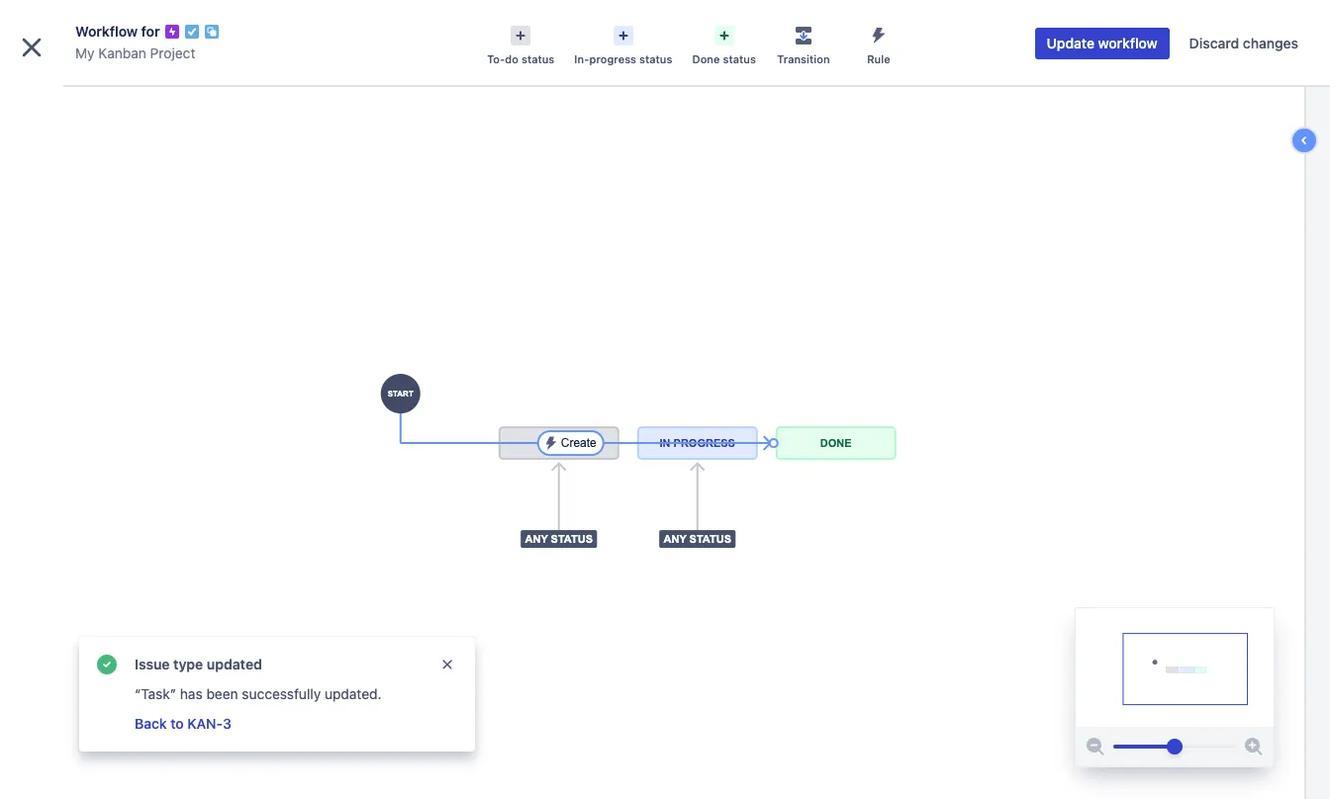 Task type: describe. For each thing, give the bounding box(es) containing it.
workflow for
[[75, 23, 160, 40]]

discard
[[1189, 35, 1239, 51]]

Zoom level range field
[[1113, 727, 1236, 767]]

do
[[505, 52, 518, 65]]

more
[[122, 756, 151, 771]]

has
[[180, 686, 203, 703]]

updated.
[[325, 686, 382, 703]]

rule
[[867, 52, 890, 65]]

workflow
[[75, 23, 138, 40]]

1 vertical spatial project
[[136, 86, 184, 103]]

1 vertical spatial my
[[59, 86, 79, 103]]

team-
[[86, 729, 119, 744]]

Search field
[[954, 12, 1152, 44]]

transition button
[[766, 20, 841, 67]]

discard changes button
[[1177, 28, 1310, 59]]

to-
[[487, 52, 505, 65]]

a
[[76, 729, 82, 744]]

issue
[[135, 656, 170, 673]]

to
[[170, 716, 184, 732]]

back to kan-3
[[135, 716, 232, 732]]

0 vertical spatial kanban
[[98, 45, 146, 61]]

back
[[135, 716, 167, 732]]

progress
[[589, 52, 636, 65]]

create
[[733, 19, 776, 36]]

0 vertical spatial my kanban project
[[75, 45, 195, 61]]

to-do status
[[487, 52, 555, 65]]

success image
[[95, 653, 119, 677]]

updated
[[207, 656, 262, 673]]

status for in-progress status
[[639, 52, 673, 65]]

successfully
[[242, 686, 321, 703]]

changes
[[1243, 35, 1299, 51]]

kan-
[[187, 716, 223, 732]]

back to kan-3 button
[[133, 713, 234, 736]]

you're
[[24, 729, 59, 744]]

dismiss image
[[439, 657, 455, 673]]

back to kan-3 link
[[135, 716, 232, 732]]

done status button
[[682, 20, 766, 67]]

you're in the workflow viewfinder, use the arrow keys to move it element
[[1076, 609, 1274, 727]]

zoom out image
[[1084, 735, 1108, 759]]

"task"
[[135, 686, 176, 703]]

discard changes
[[1189, 35, 1299, 51]]

rule button
[[841, 20, 916, 67]]

update workflow
[[1047, 35, 1158, 51]]

for
[[141, 23, 160, 40]]



Task type: vqa. For each thing, say whether or not it's contained in the screenshot.
'My'
yes



Task type: locate. For each thing, give the bounding box(es) containing it.
in
[[63, 729, 72, 744]]

status for to-do status
[[521, 52, 555, 65]]

status inside popup button
[[521, 52, 555, 65]]

status right done
[[723, 52, 756, 65]]

my kanban project down 'my kanban project' link
[[59, 86, 184, 103]]

project
[[150, 45, 195, 61], [136, 86, 184, 103]]

learn
[[86, 756, 119, 771]]

status right 'do'
[[521, 52, 555, 65]]

3 status from the left
[[723, 52, 756, 65]]

in-progress status button
[[564, 20, 682, 67]]

project down for
[[150, 45, 195, 61]]

in-
[[574, 52, 589, 65]]

project
[[174, 729, 214, 744]]

in-progress status
[[574, 52, 673, 65]]

1 vertical spatial kanban
[[83, 86, 133, 103]]

project down 'my kanban project' link
[[136, 86, 184, 103]]

0 horizontal spatial status
[[521, 52, 555, 65]]

my kanban project down for
[[75, 45, 195, 61]]

1 status from the left
[[521, 52, 555, 65]]

primary element
[[12, 0, 954, 55]]

done
[[692, 52, 720, 65]]

group
[[8, 363, 230, 469], [8, 363, 230, 416], [8, 416, 230, 469]]

kanban down 'my kanban project' link
[[83, 86, 133, 103]]

managed
[[119, 729, 171, 744]]

0 vertical spatial project
[[150, 45, 195, 61]]

2 status from the left
[[639, 52, 673, 65]]

update
[[1047, 35, 1095, 51]]

status right progress at the left top of the page
[[639, 52, 673, 65]]

my
[[75, 45, 95, 61], [59, 86, 79, 103]]

1 vertical spatial my kanban project
[[59, 86, 184, 103]]

close workflow editor image
[[16, 32, 48, 63]]

learn more button
[[86, 756, 151, 772]]

update workflow button
[[1035, 28, 1170, 59]]

done status
[[692, 52, 756, 65]]

kanban
[[98, 45, 146, 61], [83, 86, 133, 103]]

learn more
[[86, 756, 151, 771]]

to-do status button
[[477, 20, 564, 67]]

"task" has been successfully updated.
[[135, 686, 382, 703]]

3
[[223, 716, 232, 732]]

create banner
[[0, 0, 1330, 55]]

2 horizontal spatial status
[[723, 52, 756, 65]]

been
[[206, 686, 238, 703]]

my kanban project link
[[75, 42, 195, 65]]

my kanban project
[[75, 45, 195, 61], [59, 86, 184, 103]]

1 horizontal spatial status
[[639, 52, 673, 65]]

workflow
[[1098, 35, 1158, 51]]

0 vertical spatial my
[[75, 45, 95, 61]]

transition
[[777, 52, 830, 65]]

create button
[[721, 12, 788, 44]]

issue type updated
[[135, 656, 262, 673]]

zoom in image
[[1242, 735, 1266, 759]]

type
[[173, 656, 203, 673]]

status
[[521, 52, 555, 65], [639, 52, 673, 65], [723, 52, 756, 65]]

you're in a team-managed project
[[24, 729, 214, 744]]

jira software image
[[51, 16, 184, 40], [51, 16, 184, 40]]

kanban down workflow for
[[98, 45, 146, 61]]



